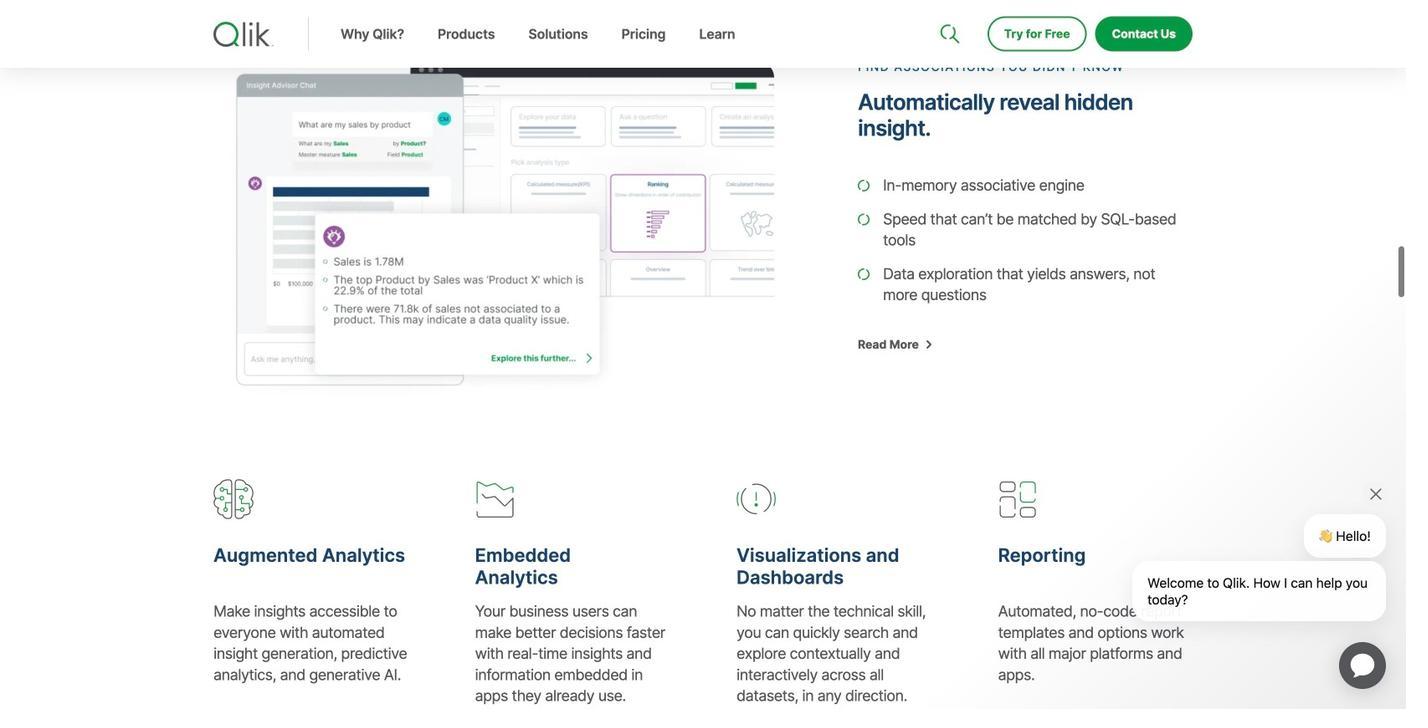Task type: describe. For each thing, give the bounding box(es) containing it.
login image
[[1140, 0, 1153, 13]]

support image
[[942, 0, 955, 13]]

qlik image
[[214, 22, 274, 47]]

associative difference dashboard - qlik image
[[214, 61, 774, 396]]



Task type: vqa. For each thing, say whether or not it's contained in the screenshot.
"Associative difference Dashboard - Qlik" image
yes



Task type: locate. For each thing, give the bounding box(es) containing it.
application
[[1320, 623, 1407, 710]]

embedded analytics icon image
[[475, 480, 515, 520]]

augmented analytics icon image
[[214, 480, 254, 520]]

reporting icon image
[[998, 480, 1039, 520]]

visualizations and dashboards icon image
[[737, 480, 777, 520]]



